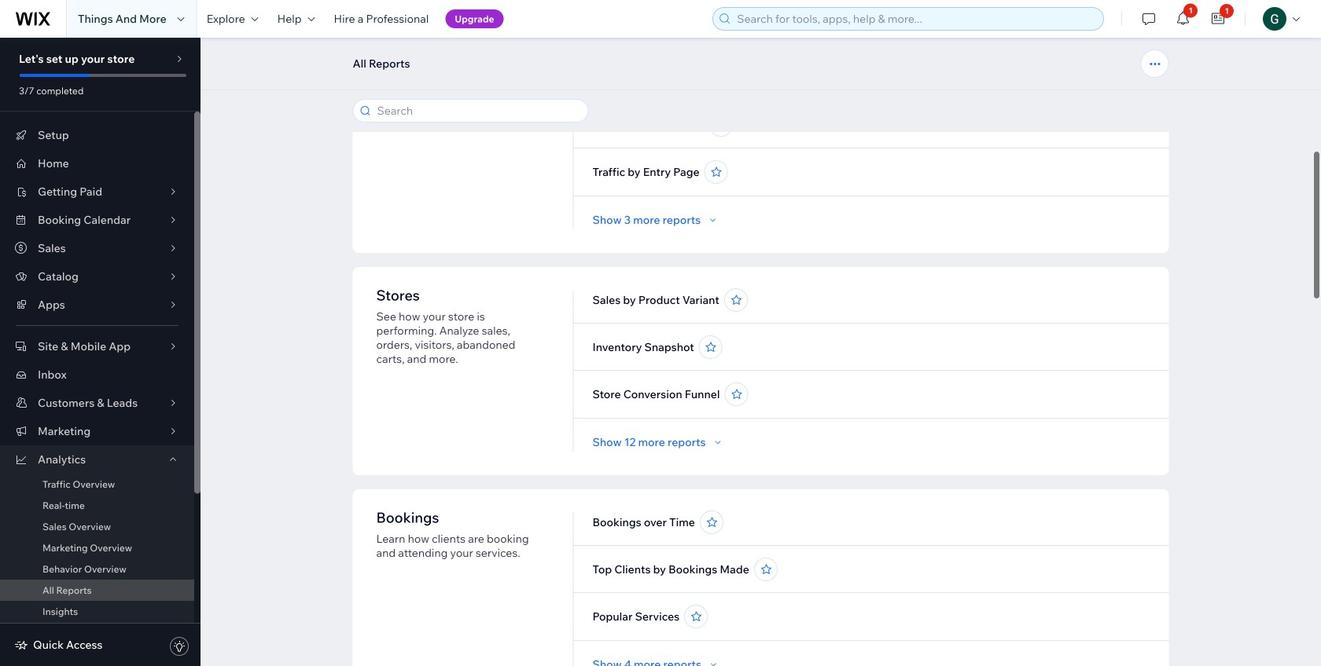 Task type: vqa. For each thing, say whether or not it's contained in the screenshot.
Search for tools, apps, help & more... field
yes



Task type: describe. For each thing, give the bounding box(es) containing it.
sidebar element
[[0, 38, 201, 667]]

Search field
[[372, 100, 583, 122]]

Search for tools, apps, help & more... field
[[732, 8, 1099, 30]]



